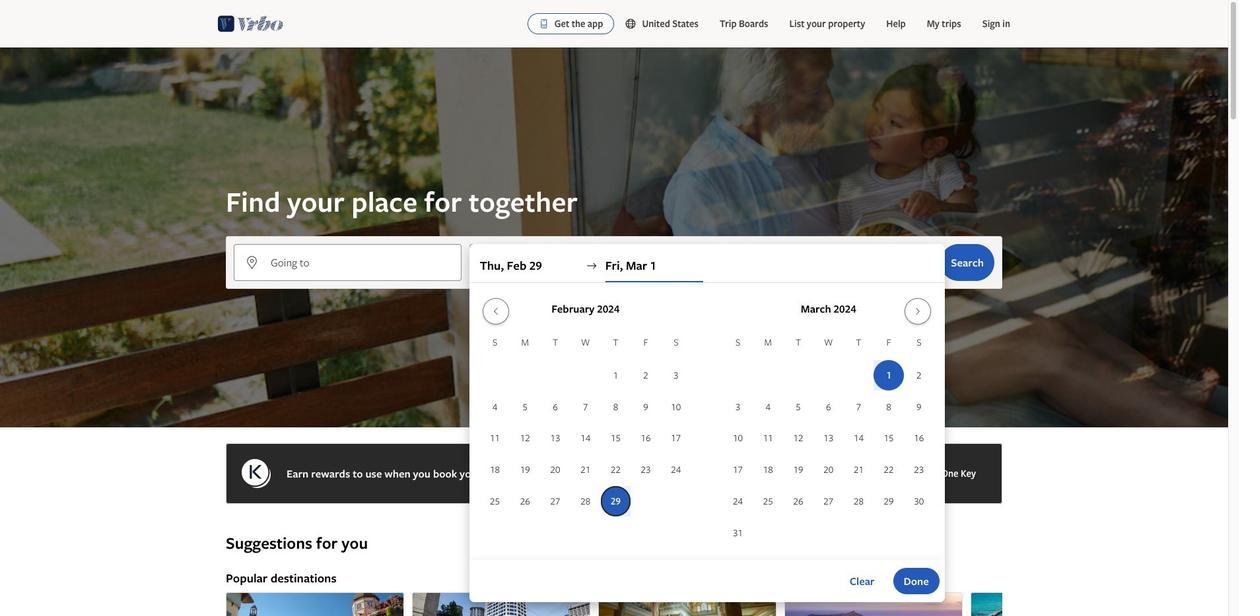 Task type: locate. For each thing, give the bounding box(es) containing it.
february 2024 element
[[480, 335, 691, 518]]

cancun which includes a sandy beach, landscape views and general coastal views image
[[971, 593, 1149, 617]]

previous month image
[[488, 306, 504, 317]]

vrbo logo image
[[218, 13, 283, 34]]

leavenworth featuring a small town or village and street scenes image
[[226, 593, 404, 617]]

main content
[[0, 48, 1228, 617]]

las vegas featuring interior views image
[[598, 593, 776, 617]]

next month image
[[910, 306, 926, 317]]

makiki - lower punchbowl - tantalus showing landscape views, a sunset and a city image
[[784, 593, 963, 617]]

download the app button image
[[539, 18, 549, 29]]

application
[[480, 293, 934, 550]]

application inside wizard region
[[480, 293, 934, 550]]



Task type: vqa. For each thing, say whether or not it's contained in the screenshot.
las vegas featuring interior views 'image'
yes



Task type: describe. For each thing, give the bounding box(es) containing it.
wizard region
[[0, 48, 1228, 603]]

march 2024 element
[[723, 335, 934, 550]]

recently viewed region
[[218, 512, 1010, 534]]

small image
[[625, 18, 642, 30]]

directional image
[[586, 260, 597, 272]]

downtown seattle featuring a skyscraper, a city and street scenes image
[[412, 593, 590, 617]]



